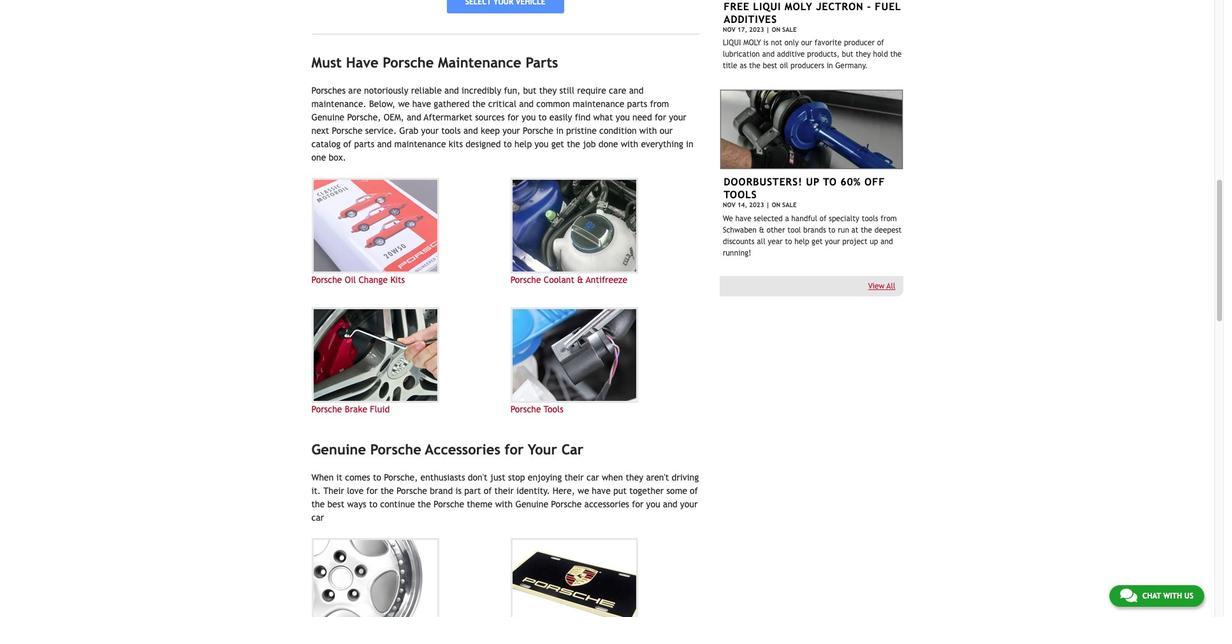 Task type: describe. For each thing, give the bounding box(es) containing it.
nov inside free liqui moly jectron - fuel additives nov 17, 2023 | on sale liqui moly is not only our favorite producer of lubrication and additive products, but they hold the title as the best oil producers in germany.
[[723, 26, 736, 33]]

germany.
[[835, 61, 868, 70]]

jectron
[[816, 1, 864, 13]]

ways
[[347, 499, 366, 509]]

0 vertical spatial car
[[587, 472, 599, 482]]

everything
[[641, 139, 683, 149]]

coolant
[[544, 275, 574, 285]]

oil
[[780, 61, 788, 70]]

porsche coolant & antifreeze
[[510, 275, 627, 285]]

sale inside free liqui moly jectron - fuel additives nov 17, 2023 | on sale liqui moly is not only our favorite producer of lubrication and additive products, but they hold the title as the best oil producers in germany.
[[782, 26, 797, 33]]

from inside doorbusters! up to 60% off tools nov 14, 2023 | on sale we have selected a handful of specialty tools from schwaben & other tool brands to run at the deepest discounts all year to help get your project up and running!
[[881, 214, 897, 223]]

view all
[[868, 282, 895, 291]]

tools inside doorbusters! up to 60% off tools nov 14, 2023 | on sale we have selected a handful of specialty tools from schwaben & other tool brands to run at the deepest discounts all year to help get your project up and running!
[[862, 214, 878, 223]]

1 vertical spatial car
[[311, 512, 324, 523]]

and up designed
[[463, 126, 478, 136]]

deepest
[[875, 226, 902, 234]]

theme
[[467, 499, 492, 509]]

porsche down brand
[[434, 499, 464, 509]]

to left run on the top right of page
[[828, 226, 836, 234]]

below,
[[369, 99, 395, 109]]

chat
[[1142, 592, 1161, 601]]

0 horizontal spatial moly
[[743, 38, 761, 47]]

driving
[[672, 472, 699, 482]]

when
[[602, 472, 623, 482]]

require
[[577, 85, 606, 96]]

your
[[528, 441, 557, 458]]

producer
[[844, 38, 875, 47]]

car
[[561, 441, 584, 458]]

favorite
[[815, 38, 842, 47]]

stop
[[508, 472, 525, 482]]

chat with us
[[1142, 592, 1194, 601]]

designed
[[466, 139, 501, 149]]

have
[[346, 54, 379, 71]]

at
[[852, 226, 859, 234]]

to down tool
[[785, 237, 792, 246]]

comes
[[345, 472, 370, 482]]

some
[[667, 486, 687, 496]]

porsche up reliable
[[383, 54, 434, 71]]

0 vertical spatial maintenance
[[573, 99, 624, 109]]

tools inside porsches are notoriously reliable and incredibly fun, but they still require care and maintenance. below, we have gathered the critical and common maintenance parts from genuine porsche, oem, and aftermarket sources for you to easily find what you need for your next porsche service. grab your tools and keep your porsche in pristine condition with our catalog of parts and maintenance kits designed to help you get the job done with everything in one box.
[[441, 126, 461, 136]]

tools inside doorbusters! up to 60% off tools nov 14, 2023 | on sale we have selected a handful of specialty tools from schwaben & other tool brands to run at the deepest discounts all year to help get your project up and running!
[[724, 189, 757, 201]]

together
[[629, 486, 664, 496]]

porsche license plates image
[[510, 538, 638, 617]]

porsche up continue
[[397, 486, 427, 496]]

with down the 'condition'
[[621, 139, 638, 149]]

oem,
[[384, 112, 404, 122]]

is inside free liqui moly jectron - fuel additives nov 17, 2023 | on sale liqui moly is not only our favorite producer of lubrication and additive products, but they hold the title as the best oil producers in germany.
[[763, 38, 769, 47]]

porsche oil change kits link
[[311, 178, 500, 287]]

we inside when it comes to porsche, enthusiasts don't just stop enjoying their car when they aren't driving it. their love for the porsche brand is part of their identity. here, we have put together some of the best ways to continue the porsche theme with genuine porsche accessories for you and your car
[[578, 486, 589, 496]]

maintenance.
[[311, 99, 366, 109]]

all
[[887, 282, 895, 291]]

the down incredibly
[[472, 99, 486, 109]]

0 horizontal spatial in
[[556, 126, 564, 136]]

1 vertical spatial liqui
[[723, 38, 741, 47]]

parts
[[526, 54, 558, 71]]

grab
[[399, 126, 418, 136]]

specialty
[[829, 214, 859, 223]]

the down it.
[[311, 499, 325, 509]]

to right ways
[[369, 499, 377, 509]]

keep
[[481, 126, 500, 136]]

& inside doorbusters! up to 60% off tools nov 14, 2023 | on sale we have selected a handful of specialty tools from schwaben & other tool brands to run at the deepest discounts all year to help get your project up and running!
[[759, 226, 764, 234]]

only
[[785, 38, 799, 47]]

continue
[[380, 499, 415, 509]]

enthusiasts
[[421, 472, 465, 482]]

the down brand
[[418, 499, 431, 509]]

your up everything
[[669, 112, 687, 122]]

1 horizontal spatial their
[[565, 472, 584, 482]]

porsche down easily
[[523, 126, 553, 136]]

porsches are notoriously reliable and incredibly fun, but they still require care and maintenance. below, we have gathered the critical and common maintenance parts from genuine porsche, oem, and aftermarket sources for you to easily find what you need for your next porsche service. grab your tools and keep your porsche in pristine condition with our catalog of parts and maintenance kits designed to help you get the job done with everything in one box.
[[311, 85, 694, 162]]

our inside free liqui moly jectron - fuel additives nov 17, 2023 | on sale liqui moly is not only our favorite producer of lubrication and additive products, but they hold the title as the best oil producers in germany.
[[801, 38, 812, 47]]

lubrication
[[723, 50, 760, 59]]

here,
[[553, 486, 575, 496]]

porsche down here,
[[551, 499, 582, 509]]

a
[[785, 214, 789, 223]]

porsche oil change kits
[[311, 275, 405, 285]]

60%
[[841, 176, 861, 188]]

running!
[[723, 248, 751, 257]]

but inside free liqui moly jectron - fuel additives nov 17, 2023 | on sale liqui moly is not only our favorite producer of lubrication and additive products, but they hold the title as the best oil producers in germany.
[[842, 50, 853, 59]]

when
[[311, 472, 334, 482]]

genuine porsche accessories for your car
[[311, 441, 584, 458]]

schwaben
[[723, 226, 757, 234]]

change
[[359, 275, 388, 285]]

porsche left 'brake'
[[311, 404, 342, 414]]

still
[[560, 85, 575, 96]]

sources
[[475, 112, 505, 122]]

porsche tools
[[510, 404, 564, 414]]

for down critical
[[507, 112, 519, 122]]

have inside when it comes to porsche, enthusiasts don't just stop enjoying their car when they aren't driving it. their love for the porsche brand is part of their identity. here, we have put together some of the best ways to continue the porsche theme with genuine porsche accessories for you and your car
[[592, 486, 611, 496]]

and up 'grab'
[[407, 112, 421, 122]]

condition
[[599, 126, 637, 136]]

common
[[536, 99, 570, 109]]

and inside free liqui moly jectron - fuel additives nov 17, 2023 | on sale liqui moly is not only our favorite producer of lubrication and additive products, but they hold the title as the best oil producers in germany.
[[762, 50, 775, 59]]

next
[[311, 126, 329, 136]]

porsche up the catalog in the left top of the page
[[332, 126, 363, 136]]

is inside when it comes to porsche, enthusiasts don't just stop enjoying their car when they aren't driving it. their love for the porsche brand is part of their identity. here, we have put together some of the best ways to continue the porsche theme with genuine porsche accessories for you and your car
[[456, 486, 462, 496]]

not
[[771, 38, 782, 47]]

oil
[[345, 275, 356, 285]]

porsche coolant & antifreeze link
[[510, 178, 699, 287]]

doorbusters! up to 60% off tools link
[[724, 176, 885, 201]]

porsche oil change kits image
[[311, 178, 439, 273]]

part
[[464, 486, 481, 496]]

and right care
[[629, 85, 644, 96]]

1 horizontal spatial liqui
[[753, 1, 781, 13]]

brand
[[430, 486, 453, 496]]

up
[[806, 176, 820, 188]]

catalog
[[311, 139, 341, 149]]

but inside porsches are notoriously reliable and incredibly fun, but they still require care and maintenance. below, we have gathered the critical and common maintenance parts from genuine porsche, oem, and aftermarket sources for you to easily find what you need for your next porsche service. grab your tools and keep your porsche in pristine condition with our catalog of parts and maintenance kits designed to help you get the job done with everything in one box.
[[523, 85, 537, 96]]

the right as
[[749, 61, 761, 70]]

of inside free liqui moly jectron - fuel additives nov 17, 2023 | on sale liqui moly is not only our favorite producer of lubrication and additive products, but they hold the title as the best oil producers in germany.
[[877, 38, 884, 47]]

must
[[311, 54, 342, 71]]

-
[[867, 1, 871, 13]]

the right hold
[[890, 50, 902, 59]]

for right love
[[366, 486, 378, 496]]

of right part
[[484, 486, 492, 496]]

14,
[[738, 202, 747, 209]]

they inside free liqui moly jectron - fuel additives nov 17, 2023 | on sale liqui moly is not only our favorite producer of lubrication and additive products, but they hold the title as the best oil producers in germany.
[[856, 50, 871, 59]]

to
[[823, 176, 837, 188]]

in inside free liqui moly jectron - fuel additives nov 17, 2023 | on sale liqui moly is not only our favorite producer of lubrication and additive products, but they hold the title as the best oil producers in germany.
[[827, 61, 833, 70]]

the inside doorbusters! up to 60% off tools nov 14, 2023 | on sale we have selected a handful of specialty tools from schwaben & other tool brands to run at the deepest discounts all year to help get your project up and running!
[[861, 226, 872, 234]]

porsche inside "link"
[[510, 275, 541, 285]]

1 vertical spatial tools
[[544, 404, 564, 414]]

| inside doorbusters! up to 60% off tools nov 14, 2023 | on sale we have selected a handful of specialty tools from schwaben & other tool brands to run at the deepest discounts all year to help get your project up and running!
[[766, 202, 770, 209]]

brake
[[345, 404, 367, 414]]

other
[[767, 226, 785, 234]]

they inside when it comes to porsche, enthusiasts don't just stop enjoying their car when they aren't driving it. their love for the porsche brand is part of their identity. here, we have put together some of the best ways to continue the porsche theme with genuine porsche accessories for you and your car
[[626, 472, 643, 482]]

nov inside doorbusters! up to 60% off tools nov 14, 2023 | on sale we have selected a handful of specialty tools from schwaben & other tool brands to run at the deepest discounts all year to help get your project up and running!
[[723, 202, 736, 209]]

1 vertical spatial genuine
[[311, 441, 366, 458]]

get inside porsches are notoriously reliable and incredibly fun, but they still require care and maintenance. below, we have gathered the critical and common maintenance parts from genuine porsche, oem, and aftermarket sources for you to easily find what you need for your next porsche service. grab your tools and keep your porsche in pristine condition with our catalog of parts and maintenance kits designed to help you get the job done with everything in one box.
[[551, 139, 564, 149]]

doorbusters! up to 60% off tools nov 14, 2023 | on sale we have selected a handful of specialty tools from schwaben & other tool brands to run at the deepest discounts all year to help get your project up and running!
[[723, 176, 902, 257]]

they inside porsches are notoriously reliable and incredibly fun, but they still require care and maintenance. below, we have gathered the critical and common maintenance parts from genuine porsche, oem, and aftermarket sources for you to easily find what you need for your next porsche service. grab your tools and keep your porsche in pristine condition with our catalog of parts and maintenance kits designed to help you get the job done with everything in one box.
[[539, 85, 557, 96]]

you left easily
[[522, 112, 536, 122]]

us
[[1184, 592, 1194, 601]]

fluid
[[370, 404, 390, 414]]

identity.
[[516, 486, 550, 496]]



Task type: vqa. For each thing, say whether or not it's contained in the screenshot.
bottom the stainless
no



Task type: locate. For each thing, give the bounding box(es) containing it.
your right keep
[[503, 126, 520, 136]]

0 vertical spatial 2023
[[749, 26, 764, 33]]

have up accessories
[[592, 486, 611, 496]]

& up all
[[759, 226, 764, 234]]

discounts
[[723, 237, 755, 246]]

help inside porsches are notoriously reliable and incredibly fun, but they still require care and maintenance. below, we have gathered the critical and common maintenance parts from genuine porsche, oem, and aftermarket sources for you to easily find what you need for your next porsche service. grab your tools and keep your porsche in pristine condition with our catalog of parts and maintenance kits designed to help you get the job done with everything in one box.
[[515, 139, 532, 149]]

your
[[669, 112, 687, 122], [421, 126, 439, 136], [503, 126, 520, 136], [825, 237, 840, 246], [680, 499, 698, 509]]

tools up the your
[[544, 404, 564, 414]]

for down the together
[[632, 499, 644, 509]]

0 vertical spatial moly
[[785, 1, 813, 13]]

1 sale from the top
[[782, 26, 797, 33]]

get down easily
[[551, 139, 564, 149]]

0 horizontal spatial car
[[311, 512, 324, 523]]

porsche,
[[347, 112, 381, 122], [384, 472, 418, 482]]

porsche, up continue
[[384, 472, 418, 482]]

of up box.
[[343, 139, 351, 149]]

0 horizontal spatial is
[[456, 486, 462, 496]]

view
[[868, 282, 885, 291]]

comments image
[[1120, 588, 1137, 603]]

liqui up additives at the right top
[[753, 1, 781, 13]]

help down tool
[[795, 237, 809, 246]]

on inside doorbusters! up to 60% off tools nov 14, 2023 | on sale we have selected a handful of specialty tools from schwaben & other tool brands to run at the deepest discounts all year to help get your project up and running!
[[772, 202, 780, 209]]

doorbusters! up to 60% off tools image
[[720, 89, 903, 169]]

they
[[856, 50, 871, 59], [539, 85, 557, 96], [626, 472, 643, 482]]

moly up only
[[785, 1, 813, 13]]

1 vertical spatial porsche,
[[384, 472, 418, 482]]

of up brands
[[820, 214, 827, 223]]

0 horizontal spatial our
[[660, 126, 673, 136]]

1 vertical spatial from
[[881, 214, 897, 223]]

2023 inside doorbusters! up to 60% off tools nov 14, 2023 | on sale we have selected a handful of specialty tools from schwaben & other tool brands to run at the deepest discounts all year to help get your project up and running!
[[749, 202, 764, 209]]

their
[[323, 486, 344, 496]]

maintenance up the what
[[573, 99, 624, 109]]

liqui up lubrication
[[723, 38, 741, 47]]

0 horizontal spatial we
[[398, 99, 410, 109]]

and down some
[[663, 499, 678, 509]]

sale inside doorbusters! up to 60% off tools nov 14, 2023 | on sale we have selected a handful of specialty tools from schwaben & other tool brands to run at the deepest discounts all year to help get your project up and running!
[[782, 202, 797, 209]]

17,
[[738, 26, 747, 33]]

service.
[[365, 126, 397, 136]]

2 vertical spatial in
[[686, 139, 694, 149]]

for up stop
[[505, 441, 524, 458]]

need
[[632, 112, 652, 122]]

0 vertical spatial sale
[[782, 26, 797, 33]]

the down pristine
[[567, 139, 580, 149]]

box.
[[329, 152, 346, 162]]

2 nov from the top
[[723, 202, 736, 209]]

1 vertical spatial &
[[577, 275, 583, 285]]

car
[[587, 472, 599, 482], [311, 512, 324, 523]]

genuine inside porsches are notoriously reliable and incredibly fun, but they still require care and maintenance. below, we have gathered the critical and common maintenance parts from genuine porsche, oem, and aftermarket sources for you to easily find what you need for your next porsche service. grab your tools and keep your porsche in pristine condition with our catalog of parts and maintenance kits designed to help you get the job done with everything in one box.
[[311, 112, 344, 122]]

genuine
[[311, 112, 344, 122], [311, 441, 366, 458], [515, 499, 548, 509]]

1 horizontal spatial is
[[763, 38, 769, 47]]

have down reliable
[[412, 99, 431, 109]]

1 on from the top
[[772, 26, 780, 33]]

0 vertical spatial |
[[766, 26, 770, 33]]

to right the comes
[[373, 472, 381, 482]]

porsches
[[311, 85, 346, 96]]

0 vertical spatial tools
[[441, 126, 461, 136]]

it.
[[311, 486, 321, 496]]

have inside porsches are notoriously reliable and incredibly fun, but they still require care and maintenance. below, we have gathered the critical and common maintenance parts from genuine porsche, oem, and aftermarket sources for you to easily find what you need for your next porsche service. grab your tools and keep your porsche in pristine condition with our catalog of parts and maintenance kits designed to help you get the job done with everything in one box.
[[412, 99, 431, 109]]

in down products,
[[827, 61, 833, 70]]

to right designed
[[503, 139, 512, 149]]

and down fun,
[[519, 99, 534, 109]]

1 horizontal spatial best
[[763, 61, 777, 70]]

title
[[723, 61, 737, 70]]

parts up the need
[[627, 99, 647, 109]]

aftermarket
[[424, 112, 472, 122]]

car down it.
[[311, 512, 324, 523]]

on up not
[[772, 26, 780, 33]]

you up the 'condition'
[[616, 112, 630, 122]]

porsche coolant & antifreeze image
[[510, 178, 638, 273]]

1 vertical spatial their
[[494, 486, 514, 496]]

off
[[865, 176, 885, 188]]

genuine up next
[[311, 112, 344, 122]]

1 horizontal spatial have
[[592, 486, 611, 496]]

moly
[[785, 1, 813, 13], [743, 38, 761, 47]]

genuine porsche brake fluid image
[[311, 307, 439, 403]]

porsche
[[383, 54, 434, 71], [332, 126, 363, 136], [523, 126, 553, 136], [311, 275, 342, 285], [510, 275, 541, 285], [311, 404, 342, 414], [510, 404, 541, 414], [370, 441, 421, 458], [397, 486, 427, 496], [434, 499, 464, 509], [551, 499, 582, 509]]

accessories
[[425, 441, 500, 458]]

view all link
[[868, 282, 895, 291]]

2023 down additives at the right top
[[749, 26, 764, 33]]

| down additives at the right top
[[766, 26, 770, 33]]

1 vertical spatial parts
[[354, 139, 374, 149]]

0 horizontal spatial have
[[412, 99, 431, 109]]

2 sale from the top
[[782, 202, 797, 209]]

as
[[740, 61, 747, 70]]

enjoying
[[528, 472, 562, 482]]

help inside doorbusters! up to 60% off tools nov 14, 2023 | on sale we have selected a handful of specialty tools from schwaben & other tool brands to run at the deepest discounts all year to help get your project up and running!
[[795, 237, 809, 246]]

|
[[766, 26, 770, 33], [766, 202, 770, 209]]

liqui
[[753, 1, 781, 13], [723, 38, 741, 47]]

0 horizontal spatial but
[[523, 85, 537, 96]]

2023
[[749, 26, 764, 33], [749, 202, 764, 209]]

2 horizontal spatial they
[[856, 50, 871, 59]]

1 vertical spatial have
[[735, 214, 752, 223]]

1 horizontal spatial from
[[881, 214, 897, 223]]

your inside doorbusters! up to 60% off tools nov 14, 2023 | on sale we have selected a handful of specialty tools from schwaben & other tool brands to run at the deepest discounts all year to help get your project up and running!
[[825, 237, 840, 246]]

they up the together
[[626, 472, 643, 482]]

1 vertical spatial help
[[795, 237, 809, 246]]

2 vertical spatial genuine
[[515, 499, 548, 509]]

help
[[515, 139, 532, 149], [795, 237, 809, 246]]

0 horizontal spatial liqui
[[723, 38, 741, 47]]

1 vertical spatial maintenance
[[394, 139, 446, 149]]

1 horizontal spatial porsche,
[[384, 472, 418, 482]]

0 vertical spatial &
[[759, 226, 764, 234]]

when it comes to porsche, enthusiasts don't just stop enjoying their car when they aren't driving it. their love for the porsche brand is part of their identity. here, we have put together some of the best ways to continue the porsche theme with genuine porsche accessories for you and your car
[[311, 472, 699, 523]]

porsche down fluid
[[370, 441, 421, 458]]

0 horizontal spatial best
[[327, 499, 344, 509]]

put
[[613, 486, 627, 496]]

best inside when it comes to porsche, enthusiasts don't just stop enjoying their car when they aren't driving it. their love for the porsche brand is part of their identity. here, we have put together some of the best ways to continue the porsche theme with genuine porsche accessories for you and your car
[[327, 499, 344, 509]]

0 vertical spatial liqui
[[753, 1, 781, 13]]

1 horizontal spatial parts
[[627, 99, 647, 109]]

parts
[[627, 99, 647, 109], [354, 139, 374, 149]]

porsche wheels image
[[311, 538, 439, 617]]

2 | from the top
[[766, 202, 770, 209]]

0 vertical spatial their
[[565, 472, 584, 482]]

but
[[842, 50, 853, 59], [523, 85, 537, 96]]

1 nov from the top
[[723, 26, 736, 33]]

you down common
[[535, 139, 549, 149]]

1 horizontal spatial in
[[686, 139, 694, 149]]

with
[[639, 126, 657, 136], [621, 139, 638, 149], [495, 499, 513, 509], [1163, 592, 1182, 601]]

easily
[[549, 112, 572, 122]]

best inside free liqui moly jectron - fuel additives nov 17, 2023 | on sale liqui moly is not only our favorite producer of lubrication and additive products, but they hold the title as the best oil producers in germany.
[[763, 61, 777, 70]]

on inside free liqui moly jectron - fuel additives nov 17, 2023 | on sale liqui moly is not only our favorite producer of lubrication and additive products, but they hold the title as the best oil producers in germany.
[[772, 26, 780, 33]]

1 horizontal spatial they
[[626, 472, 643, 482]]

don't
[[468, 472, 487, 482]]

0 vertical spatial in
[[827, 61, 833, 70]]

your inside when it comes to porsche, enthusiasts don't just stop enjoying their car when they aren't driving it. their love for the porsche brand is part of their identity. here, we have put together some of the best ways to continue the porsche theme with genuine porsche accessories for you and your car
[[680, 499, 698, 509]]

and inside doorbusters! up to 60% off tools nov 14, 2023 | on sale we have selected a handful of specialty tools from schwaben & other tool brands to run at the deepest discounts all year to help get your project up and running!
[[881, 237, 893, 246]]

1 horizontal spatial moly
[[785, 1, 813, 13]]

and
[[762, 50, 775, 59], [444, 85, 459, 96], [629, 85, 644, 96], [519, 99, 534, 109], [407, 112, 421, 122], [463, 126, 478, 136], [377, 139, 392, 149], [881, 237, 893, 246], [663, 499, 678, 509]]

porsche up the your
[[510, 404, 541, 414]]

love
[[347, 486, 364, 496]]

you down the together
[[646, 499, 660, 509]]

get inside doorbusters! up to 60% off tools nov 14, 2023 | on sale we have selected a handful of specialty tools from schwaben & other tool brands to run at the deepest discounts all year to help get your project up and running!
[[812, 237, 823, 246]]

0 horizontal spatial they
[[539, 85, 557, 96]]

& inside "link"
[[577, 275, 583, 285]]

1 vertical spatial our
[[660, 126, 673, 136]]

find
[[575, 112, 591, 122]]

is
[[763, 38, 769, 47], [456, 486, 462, 496]]

help right designed
[[515, 139, 532, 149]]

our right only
[[801, 38, 812, 47]]

1 horizontal spatial our
[[801, 38, 812, 47]]

is left part
[[456, 486, 462, 496]]

1 horizontal spatial car
[[587, 472, 599, 482]]

0 vertical spatial genuine
[[311, 112, 344, 122]]

1 2023 from the top
[[749, 26, 764, 33]]

1 horizontal spatial but
[[842, 50, 853, 59]]

porsche tools link
[[510, 307, 699, 416]]

nov left 17,
[[723, 26, 736, 33]]

0 vertical spatial best
[[763, 61, 777, 70]]

0 vertical spatial parts
[[627, 99, 647, 109]]

your right 'grab'
[[421, 126, 439, 136]]

antifreeze
[[586, 275, 627, 285]]

1 vertical spatial on
[[772, 202, 780, 209]]

but right fun,
[[523, 85, 537, 96]]

with inside chat with us link
[[1163, 592, 1182, 601]]

1 horizontal spatial help
[[795, 237, 809, 246]]

reliable
[[411, 85, 442, 96]]

0 vertical spatial get
[[551, 139, 564, 149]]

1 horizontal spatial tools
[[724, 189, 757, 201]]

0 horizontal spatial their
[[494, 486, 514, 496]]

porsche brake fluid link
[[311, 307, 500, 416]]

we right here,
[[578, 486, 589, 496]]

and down deepest
[[881, 237, 893, 246]]

we inside porsches are notoriously reliable and incredibly fun, but they still require care and maintenance. below, we have gathered the critical and common maintenance parts from genuine porsche, oem, and aftermarket sources for you to easily find what you need for your next porsche service. grab your tools and keep your porsche in pristine condition with our catalog of parts and maintenance kits designed to help you get the job done with everything in one box.
[[398, 99, 410, 109]]

0 horizontal spatial porsche,
[[347, 112, 381, 122]]

and down service.
[[377, 139, 392, 149]]

1 vertical spatial in
[[556, 126, 564, 136]]

and down not
[[762, 50, 775, 59]]

tool
[[788, 226, 801, 234]]

0 vertical spatial help
[[515, 139, 532, 149]]

tools
[[724, 189, 757, 201], [544, 404, 564, 414]]

from up the need
[[650, 99, 669, 109]]

our inside porsches are notoriously reliable and incredibly fun, but they still require care and maintenance. below, we have gathered the critical and common maintenance parts from genuine porsche, oem, and aftermarket sources for you to easily find what you need for your next porsche service. grab your tools and keep your porsche in pristine condition with our catalog of parts and maintenance kits designed to help you get the job done with everything in one box.
[[660, 126, 673, 136]]

porsche brake fluid
[[311, 404, 390, 414]]

chat with us link
[[1109, 585, 1204, 607]]

tools up deepest
[[862, 214, 878, 223]]

| up selected
[[766, 202, 770, 209]]

0 vertical spatial our
[[801, 38, 812, 47]]

1 horizontal spatial maintenance
[[573, 99, 624, 109]]

1 horizontal spatial we
[[578, 486, 589, 496]]

0 horizontal spatial tools
[[544, 404, 564, 414]]

kits
[[390, 275, 405, 285]]

2 vertical spatial have
[[592, 486, 611, 496]]

| inside free liqui moly jectron - fuel additives nov 17, 2023 | on sale liqui moly is not only our favorite producer of lubrication and additive products, but they hold the title as the best oil producers in germany.
[[766, 26, 770, 33]]

0 vertical spatial but
[[842, 50, 853, 59]]

fun,
[[504, 85, 520, 96]]

their down just
[[494, 486, 514, 496]]

maintenance
[[573, 99, 624, 109], [394, 139, 446, 149]]

up
[[870, 237, 878, 246]]

1 vertical spatial best
[[327, 499, 344, 509]]

and inside when it comes to porsche, enthusiasts don't just stop enjoying their car when they aren't driving it. their love for the porsche brand is part of their identity. here, we have put together some of the best ways to continue the porsche theme with genuine porsche accessories for you and your car
[[663, 499, 678, 509]]

1 vertical spatial they
[[539, 85, 557, 96]]

0 vertical spatial have
[[412, 99, 431, 109]]

0 vertical spatial is
[[763, 38, 769, 47]]

1 vertical spatial 2023
[[749, 202, 764, 209]]

2 2023 from the top
[[749, 202, 764, 209]]

& right coolant on the top of page
[[577, 275, 583, 285]]

in down easily
[[556, 126, 564, 136]]

kits
[[449, 139, 463, 149]]

run
[[838, 226, 849, 234]]

our
[[801, 38, 812, 47], [660, 126, 673, 136]]

1 horizontal spatial tools
[[862, 214, 878, 223]]

from
[[650, 99, 669, 109], [881, 214, 897, 223]]

porsche left oil
[[311, 275, 342, 285]]

0 vertical spatial tools
[[724, 189, 757, 201]]

they up common
[[539, 85, 557, 96]]

of inside porsches are notoriously reliable and incredibly fun, but they still require care and maintenance. below, we have gathered the critical and common maintenance parts from genuine porsche, oem, and aftermarket sources for you to easily find what you need for your next porsche service. grab your tools and keep your porsche in pristine condition with our catalog of parts and maintenance kits designed to help you get the job done with everything in one box.
[[343, 139, 351, 149]]

0 vertical spatial nov
[[723, 26, 736, 33]]

have inside doorbusters! up to 60% off tools nov 14, 2023 | on sale we have selected a handful of specialty tools from schwaben & other tool brands to run at the deepest discounts all year to help get your project up and running!
[[735, 214, 752, 223]]

0 horizontal spatial parts
[[354, 139, 374, 149]]

&
[[759, 226, 764, 234], [577, 275, 583, 285]]

additives
[[724, 13, 777, 25]]

0 horizontal spatial maintenance
[[394, 139, 446, 149]]

care
[[609, 85, 626, 96]]

of up hold
[[877, 38, 884, 47]]

project
[[842, 237, 868, 246]]

1 vertical spatial but
[[523, 85, 537, 96]]

products,
[[807, 50, 840, 59]]

1 vertical spatial nov
[[723, 202, 736, 209]]

with right theme
[[495, 499, 513, 509]]

fuel
[[875, 1, 901, 13]]

from inside porsches are notoriously reliable and incredibly fun, but they still require care and maintenance. below, we have gathered the critical and common maintenance parts from genuine porsche, oem, and aftermarket sources for you to easily find what you need for your next porsche service. grab your tools and keep your porsche in pristine condition with our catalog of parts and maintenance kits designed to help you get the job done with everything in one box.
[[650, 99, 669, 109]]

best left oil
[[763, 61, 777, 70]]

1 horizontal spatial &
[[759, 226, 764, 234]]

year
[[768, 237, 783, 246]]

hold
[[873, 50, 888, 59]]

with inside when it comes to porsche, enthusiasts don't just stop enjoying their car when they aren't driving it. their love for the porsche brand is part of their identity. here, we have put together some of the best ways to continue the porsche theme with genuine porsche accessories for you and your car
[[495, 499, 513, 509]]

they down producer
[[856, 50, 871, 59]]

to down common
[[538, 112, 547, 122]]

0 vertical spatial porsche,
[[347, 112, 381, 122]]

critical
[[488, 99, 516, 109]]

2 vertical spatial they
[[626, 472, 643, 482]]

2 on from the top
[[772, 202, 780, 209]]

accessories
[[584, 499, 629, 509]]

the up continue
[[381, 486, 394, 496]]

in
[[827, 61, 833, 70], [556, 126, 564, 136], [686, 139, 694, 149]]

1 vertical spatial is
[[456, 486, 462, 496]]

with down the need
[[639, 126, 657, 136]]

0 vertical spatial on
[[772, 26, 780, 33]]

1 vertical spatial sale
[[782, 202, 797, 209]]

your down run on the top right of page
[[825, 237, 840, 246]]

0 horizontal spatial help
[[515, 139, 532, 149]]

maintenance down 'grab'
[[394, 139, 446, 149]]

porsche, inside when it comes to porsche, enthusiasts don't just stop enjoying their car when they aren't driving it. their love for the porsche brand is part of their identity. here, we have put together some of the best ways to continue the porsche theme with genuine porsche accessories for you and your car
[[384, 472, 418, 482]]

of inside doorbusters! up to 60% off tools nov 14, 2023 | on sale we have selected a handful of specialty tools from schwaben & other tool brands to run at the deepest discounts all year to help get your project up and running!
[[820, 214, 827, 223]]

0 horizontal spatial get
[[551, 139, 564, 149]]

get down brands
[[812, 237, 823, 246]]

tools
[[441, 126, 461, 136], [862, 214, 878, 223]]

tools down aftermarket
[[441, 126, 461, 136]]

nov
[[723, 26, 736, 33], [723, 202, 736, 209]]

genuine down identity.
[[515, 499, 548, 509]]

porsche tools image
[[510, 307, 638, 403]]

your down some
[[680, 499, 698, 509]]

of down driving at the right of page
[[690, 486, 698, 496]]

porsche left coolant on the top of page
[[510, 275, 541, 285]]

porsche, inside porsches are notoriously reliable and incredibly fun, but they still require care and maintenance. below, we have gathered the critical and common maintenance parts from genuine porsche, oem, and aftermarket sources for you to easily find what you need for your next porsche service. grab your tools and keep your porsche in pristine condition with our catalog of parts and maintenance kits designed to help you get the job done with everything in one box.
[[347, 112, 381, 122]]

porsche, up service.
[[347, 112, 381, 122]]

1 | from the top
[[766, 26, 770, 33]]

free liqui moly jectron - fuel additives nov 17, 2023 | on sale liqui moly is not only our favorite producer of lubrication and additive products, but they hold the title as the best oil producers in germany.
[[723, 1, 902, 70]]

brands
[[803, 226, 826, 234]]

2 horizontal spatial have
[[735, 214, 752, 223]]

and up gathered
[[444, 85, 459, 96]]

the right at
[[861, 226, 872, 234]]

0 horizontal spatial from
[[650, 99, 669, 109]]

one
[[311, 152, 326, 162]]

1 vertical spatial get
[[812, 237, 823, 246]]

2023 inside free liqui moly jectron - fuel additives nov 17, 2023 | on sale liqui moly is not only our favorite producer of lubrication and additive products, but they hold the title as the best oil producers in germany.
[[749, 26, 764, 33]]

nov left 14,
[[723, 202, 736, 209]]

2 horizontal spatial in
[[827, 61, 833, 70]]

1 vertical spatial tools
[[862, 214, 878, 223]]

0 vertical spatial we
[[398, 99, 410, 109]]

for right the need
[[655, 112, 666, 122]]

1 vertical spatial we
[[578, 486, 589, 496]]

done
[[599, 139, 618, 149]]

best down their
[[327, 499, 344, 509]]

you
[[522, 112, 536, 122], [616, 112, 630, 122], [535, 139, 549, 149], [646, 499, 660, 509]]

1 vertical spatial |
[[766, 202, 770, 209]]

2023 right 14,
[[749, 202, 764, 209]]

genuine inside when it comes to porsche, enthusiasts don't just stop enjoying their car when they aren't driving it. their love for the porsche brand is part of their identity. here, we have put together some of the best ways to continue the porsche theme with genuine porsche accessories for you and your car
[[515, 499, 548, 509]]

notoriously
[[364, 85, 408, 96]]

in right everything
[[686, 139, 694, 149]]

0 vertical spatial from
[[650, 99, 669, 109]]

with left us
[[1163, 592, 1182, 601]]

you inside when it comes to porsche, enthusiasts don't just stop enjoying their car when they aren't driving it. their love for the porsche brand is part of their identity. here, we have put together some of the best ways to continue the porsche theme with genuine porsche accessories for you and your car
[[646, 499, 660, 509]]

on up selected
[[772, 202, 780, 209]]

parts down service.
[[354, 139, 374, 149]]

1 horizontal spatial get
[[812, 237, 823, 246]]

0 horizontal spatial &
[[577, 275, 583, 285]]

car left the when
[[587, 472, 599, 482]]

producers
[[791, 61, 824, 70]]

what
[[593, 112, 613, 122]]

but up germany.
[[842, 50, 853, 59]]

tools up 14,
[[724, 189, 757, 201]]

must have porsche maintenance parts
[[311, 54, 558, 71]]

0 vertical spatial they
[[856, 50, 871, 59]]



